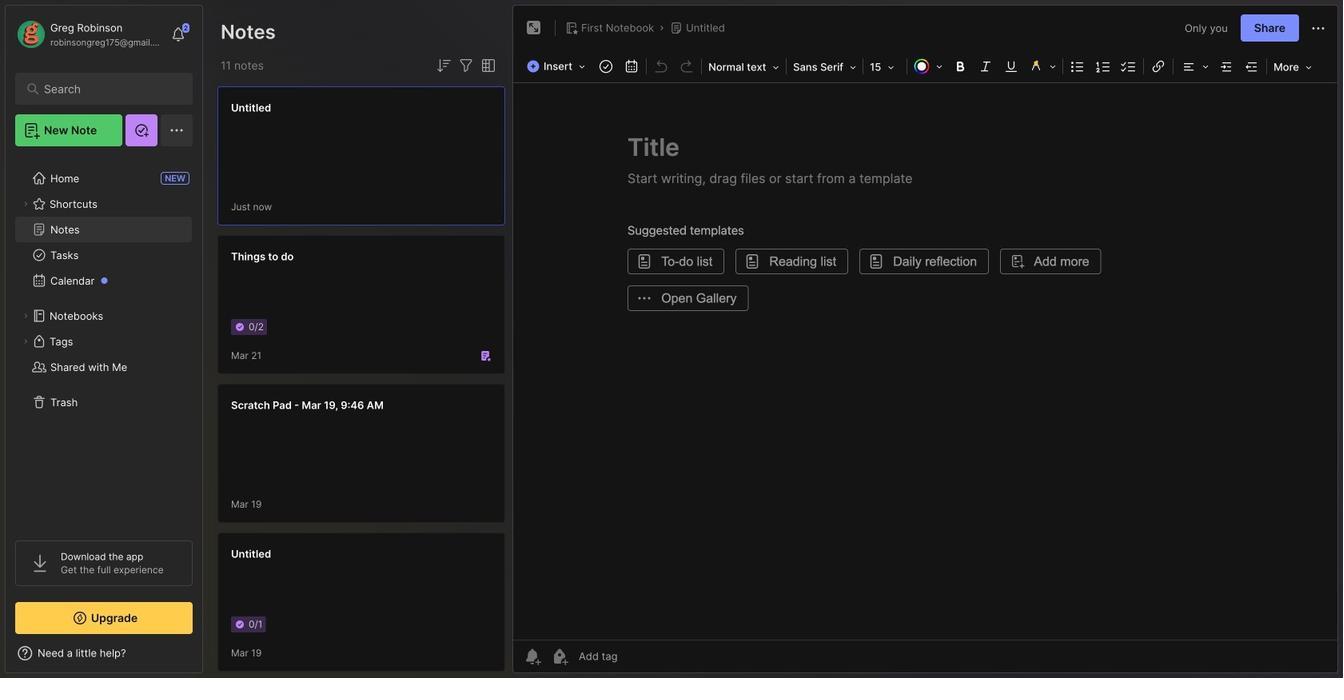 Task type: locate. For each thing, give the bounding box(es) containing it.
checklist image
[[1118, 55, 1141, 78]]

Font family field
[[789, 56, 862, 78]]

italic image
[[975, 55, 998, 78]]

add tag image
[[550, 647, 570, 666]]

main element
[[0, 0, 208, 678]]

Add tag field
[[578, 650, 698, 664]]

Note Editor text field
[[514, 82, 1338, 640]]

add a reminder image
[[523, 647, 542, 666]]

insert link image
[[1148, 55, 1170, 78]]

Account field
[[15, 18, 163, 50]]

expand tags image
[[21, 337, 30, 346]]

note window element
[[513, 5, 1339, 678]]

Font size field
[[866, 56, 906, 78]]

expand notebooks image
[[21, 311, 30, 321]]

outdent image
[[1242, 55, 1264, 78]]

Heading level field
[[704, 56, 785, 78]]

numbered list image
[[1093, 55, 1115, 78]]

tree
[[6, 156, 202, 526]]

WHAT'S NEW field
[[6, 641, 202, 666]]

None search field
[[44, 79, 172, 98]]

calendar event image
[[621, 55, 643, 78]]



Task type: describe. For each thing, give the bounding box(es) containing it.
none search field inside main 'element'
[[44, 79, 172, 98]]

click to collapse image
[[202, 649, 214, 668]]

indent image
[[1216, 55, 1238, 78]]

expand note image
[[525, 18, 544, 38]]

task image
[[595, 55, 618, 78]]

Font color field
[[910, 55, 948, 78]]

more actions image
[[1309, 19, 1329, 38]]

View options field
[[476, 56, 498, 75]]

More field
[[1270, 56, 1317, 78]]

Sort options field
[[434, 56, 454, 75]]

bold image
[[950, 55, 972, 78]]

underline image
[[1001, 55, 1023, 78]]

Insert field
[[523, 55, 594, 78]]

bulleted list image
[[1067, 55, 1090, 78]]

Highlight field
[[1025, 55, 1062, 78]]

tree inside main 'element'
[[6, 156, 202, 526]]

Search text field
[[44, 82, 172, 97]]

Add filters field
[[457, 56, 476, 75]]

Alignment field
[[1176, 55, 1214, 78]]

More actions field
[[1309, 18, 1329, 38]]

add filters image
[[457, 56, 476, 75]]



Task type: vqa. For each thing, say whether or not it's contained in the screenshot.
left More actions icon
no



